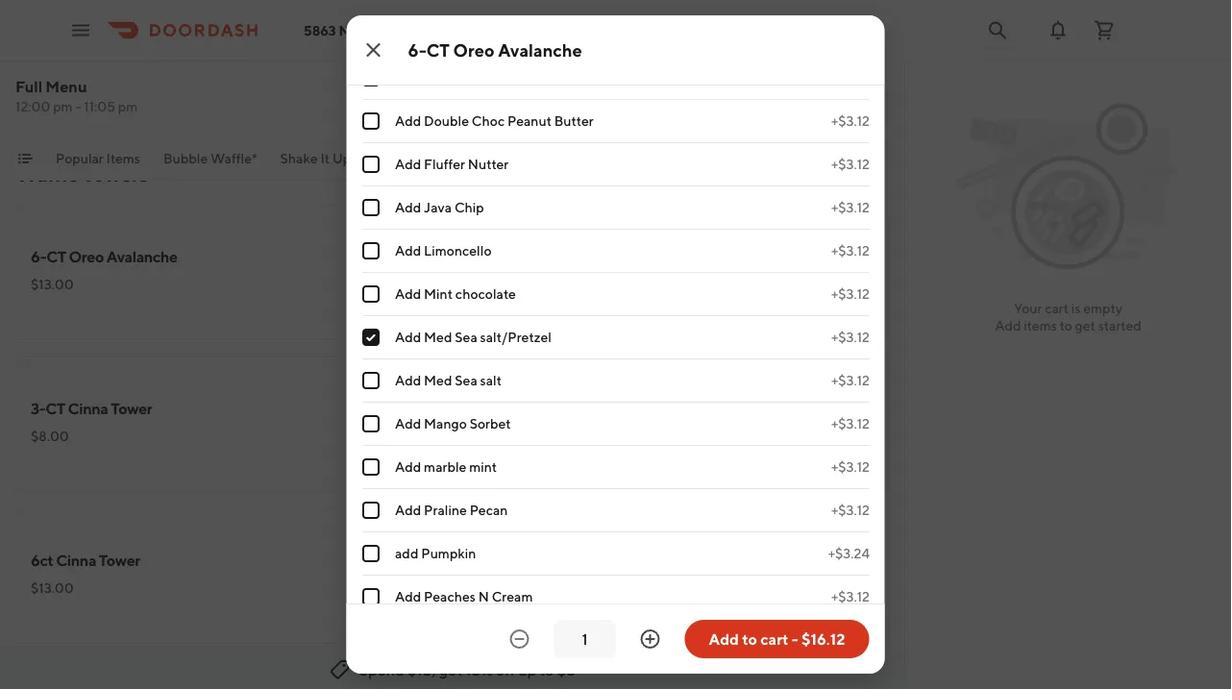 Task type: locate. For each thing, give the bounding box(es) containing it.
0 horizontal spatial pm
[[53, 99, 73, 114]]

pm right "11:05"
[[118, 99, 138, 114]]

open menu image
[[69, 19, 92, 42]]

1 vertical spatial 6-ct oreo avalanche
[[31, 248, 177, 266]]

tower
[[111, 400, 152, 418], [99, 552, 140, 570]]

chocolate down add cosmic cookie
[[424, 70, 487, 86]]

0 horizontal spatial double
[[31, 13, 81, 31]]

to down is
[[1060, 318, 1073, 334]]

1 vertical spatial to
[[743, 630, 758, 649]]

add med sea salt/pretzel
[[395, 329, 551, 345]]

1 sea from the top
[[455, 329, 477, 345]]

1 vertical spatial get
[[439, 661, 463, 679]]

get inside your cart is empty add items to get started
[[1076, 318, 1096, 334]]

cart left is
[[1045, 301, 1069, 316]]

add med sea salt
[[395, 373, 501, 389]]

oreo up add chocolate chip ice cream
[[453, 39, 495, 60]]

cart
[[1045, 301, 1069, 316], [761, 630, 789, 649]]

3-
[[31, 400, 45, 418], [476, 400, 490, 418]]

6-ct oreo avalanche up add chocolate chip ice cream
[[408, 39, 583, 60]]

add marble mint
[[395, 459, 497, 475]]

n
[[339, 22, 350, 38], [478, 589, 489, 605]]

chocolate for double
[[83, 13, 154, 31]]

nutter
[[468, 156, 508, 172]]

double up $10.00
[[31, 13, 81, 31]]

fluffer
[[424, 156, 465, 172]]

2 3- from the left
[[476, 400, 490, 418]]

0 vertical spatial double
[[31, 13, 81, 31]]

waffle towers* up java
[[380, 151, 469, 166]]

shake
[[280, 151, 318, 166]]

0 vertical spatial cinna
[[68, 400, 108, 418]]

1 horizontal spatial double
[[424, 113, 469, 129]]

2 +$3.12 from the top
[[831, 113, 870, 129]]

waffle*
[[211, 151, 257, 166]]

$8.00 for 3-ct cinna tower
[[31, 428, 69, 444]]

n left 'cream'
[[478, 589, 489, 605]]

peanut
[[507, 113, 551, 129]]

2 byo from the top
[[476, 552, 507, 570]]

oreo
[[453, 39, 495, 60], [69, 248, 104, 266], [513, 400, 548, 418]]

byo left the 6
[[476, 248, 507, 266]]

6-
[[408, 39, 427, 60], [31, 248, 46, 266]]

double inside 6-ct oreo avalanche dialog
[[424, 113, 469, 129]]

1 vertical spatial chocolate
[[424, 70, 487, 86]]

avalanche
[[498, 39, 583, 60], [107, 248, 177, 266], [550, 400, 621, 418]]

0 vertical spatial med
[[424, 329, 452, 345]]

5 +$3.12 from the top
[[831, 243, 870, 259]]

pm down menu
[[53, 99, 73, 114]]

cosmic
[[424, 26, 470, 42]]

cart left the $16.12
[[761, 630, 789, 649]]

sea down 'add mint chocolate'
[[455, 329, 477, 345]]

2 vertical spatial avalanche
[[550, 400, 621, 418]]

None checkbox
[[362, 156, 379, 173], [362, 372, 379, 389], [362, 545, 379, 563], [362, 156, 379, 173], [362, 372, 379, 389], [362, 545, 379, 563]]

chocolate left shake
[[83, 13, 154, 31]]

0 horizontal spatial chocolate
[[83, 13, 154, 31]]

get down is
[[1076, 318, 1096, 334]]

2 vertical spatial to
[[540, 661, 554, 679]]

1 horizontal spatial 6-ct oreo avalanche
[[408, 39, 583, 60]]

- left "11:05"
[[75, 99, 81, 114]]

cream
[[543, 70, 581, 86]]

up
[[519, 661, 537, 679]]

0 horizontal spatial to
[[540, 661, 554, 679]]

1 vertical spatial sea
[[455, 373, 477, 389]]

1 3- from the left
[[31, 400, 45, 418]]

+$3.12 for add limoncello
[[831, 243, 870, 259]]

12 +$3.12 from the top
[[831, 589, 870, 605]]

byo left 3
[[476, 552, 507, 570]]

3
[[510, 552, 518, 570]]

0 vertical spatial -
[[75, 99, 81, 114]]

eiffel
[[492, 151, 525, 166]]

1 vertical spatial double
[[424, 113, 469, 129]]

$8.00 for byo 3 ct
[[476, 580, 514, 596]]

waffle
[[380, 151, 420, 166], [15, 162, 78, 187]]

1 vertical spatial $13.00
[[31, 580, 74, 596]]

ice
[[522, 70, 540, 86]]

med for salt
[[424, 373, 452, 389]]

$13.00 for 6ct
[[31, 580, 74, 596]]

1 horizontal spatial 6-
[[408, 39, 427, 60]]

oreo down popular items button
[[69, 248, 104, 266]]

0 horizontal spatial towers*
[[82, 162, 156, 187]]

0 vertical spatial cart
[[1045, 301, 1069, 316]]

$8.00 down 3-ct cinna tower
[[31, 428, 69, 444]]

5863 n winthrop ave button
[[304, 22, 456, 38]]

sea for salt/pretzel
[[455, 329, 477, 345]]

add mango sorbet
[[395, 416, 511, 432]]

byo 6 ct
[[476, 248, 542, 266]]

1 horizontal spatial chocolate
[[424, 70, 487, 86]]

0 vertical spatial chocolate
[[83, 13, 154, 31]]

11:05
[[84, 99, 115, 114]]

add button
[[384, 63, 433, 94], [384, 298, 433, 329], [828, 298, 878, 329], [384, 450, 433, 481], [828, 450, 878, 481], [384, 602, 433, 633], [828, 602, 878, 633]]

oreo for $8.00
[[513, 400, 548, 418]]

n inside dialog
[[478, 589, 489, 605]]

6-ct oreo avalanche dialog
[[347, 13, 885, 674]]

add
[[395, 26, 421, 42], [395, 70, 421, 86], [395, 71, 422, 87], [395, 113, 421, 129], [395, 156, 421, 172], [395, 200, 421, 215], [395, 243, 421, 259], [395, 286, 421, 302], [395, 305, 422, 321], [840, 305, 866, 321], [996, 318, 1022, 334], [395, 329, 421, 345], [395, 373, 421, 389], [395, 416, 421, 432], [395, 457, 422, 473], [840, 457, 866, 473], [395, 459, 421, 475], [395, 502, 421, 518], [395, 589, 421, 605], [395, 609, 422, 625], [840, 609, 866, 625], [709, 630, 740, 649]]

12:00
[[15, 99, 50, 114]]

1 +$3.12 from the top
[[831, 70, 870, 86]]

0 vertical spatial n
[[339, 22, 350, 38]]

7 +$3.12 from the top
[[831, 329, 870, 345]]

11 +$3.12 from the top
[[831, 502, 870, 518]]

full
[[15, 77, 42, 96]]

waffle down 12:00 in the top of the page
[[15, 162, 78, 187]]

1 vertical spatial byo
[[476, 552, 507, 570]]

to inside your cart is empty add items to get started
[[1060, 318, 1073, 334]]

None checkbox
[[362, 26, 379, 43], [362, 69, 379, 87], [362, 113, 379, 130], [362, 199, 379, 216], [362, 242, 379, 260], [362, 286, 379, 303], [362, 329, 379, 346], [362, 415, 379, 433], [362, 459, 379, 476], [362, 502, 379, 519], [362, 589, 379, 606], [362, 26, 379, 43], [362, 69, 379, 87], [362, 113, 379, 130], [362, 199, 379, 216], [362, 242, 379, 260], [362, 286, 379, 303], [362, 329, 379, 346], [362, 415, 379, 433], [362, 459, 379, 476], [362, 502, 379, 519], [362, 589, 379, 606]]

6-ct oreo avalanche
[[408, 39, 583, 60], [31, 248, 177, 266]]

0 horizontal spatial get
[[439, 661, 463, 679]]

2 sea from the top
[[455, 373, 477, 389]]

shake it up*
[[280, 151, 357, 166]]

chip for java
[[454, 200, 484, 215]]

1 vertical spatial -
[[792, 630, 799, 649]]

1 vertical spatial cart
[[761, 630, 789, 649]]

$10.00
[[31, 42, 76, 58]]

0 horizontal spatial oreo
[[69, 248, 104, 266]]

add inside your cart is empty add items to get started
[[996, 318, 1022, 334]]

add button for 3-ct cinna tower
[[384, 450, 433, 481]]

0 horizontal spatial 6-
[[31, 248, 46, 266]]

6ct
[[31, 552, 53, 570]]

byo for byo 6 ct
[[476, 248, 507, 266]]

to right up
[[540, 661, 554, 679]]

0 vertical spatial to
[[1060, 318, 1073, 334]]

$8.00 down byo 3 ct
[[476, 580, 514, 596]]

1 horizontal spatial cart
[[1045, 301, 1069, 316]]

1 horizontal spatial oreo
[[453, 39, 495, 60]]

0 items, open order cart image
[[1093, 19, 1116, 42]]

1 vertical spatial n
[[478, 589, 489, 605]]

increase quantity by 1 image
[[639, 628, 662, 651]]

add button for double chocolate shake
[[384, 63, 433, 94]]

add button for 6-ct oreo avalanche
[[384, 298, 433, 329]]

cinna
[[68, 400, 108, 418], [56, 552, 96, 570]]

1 vertical spatial 6-
[[31, 248, 46, 266]]

popular items button
[[56, 149, 140, 180]]

+$3.12 for add fluffer nutter
[[831, 156, 870, 172]]

0 vertical spatial tower
[[111, 400, 152, 418]]

med down the mint
[[424, 329, 452, 345]]

0 vertical spatial 6-
[[408, 39, 427, 60]]

$13.00 for 6-
[[31, 276, 74, 292]]

0 vertical spatial avalanche
[[498, 39, 583, 60]]

0 vertical spatial 6-ct oreo avalanche
[[408, 39, 583, 60]]

-
[[75, 99, 81, 114], [792, 630, 799, 649]]

chocolate inside 6-ct oreo avalanche dialog
[[424, 70, 487, 86]]

1 horizontal spatial -
[[792, 630, 799, 649]]

1 horizontal spatial 3-
[[476, 400, 490, 418]]

1 horizontal spatial get
[[1076, 318, 1096, 334]]

byo for byo 3 ct
[[476, 552, 507, 570]]

3 +$3.12 from the top
[[831, 156, 870, 172]]

chip left ice on the left of the page
[[490, 70, 520, 86]]

1 vertical spatial med
[[424, 373, 452, 389]]

8 +$3.12 from the top
[[831, 373, 870, 389]]

waffle towers*
[[380, 151, 469, 166], [15, 162, 156, 187]]

1 horizontal spatial to
[[743, 630, 758, 649]]

1 horizontal spatial waffle towers*
[[380, 151, 469, 166]]

1 horizontal spatial chip
[[490, 70, 520, 86]]

6 +$3.12 from the top
[[831, 286, 870, 302]]

6ct cinna tower
[[31, 552, 140, 570]]

2 med from the top
[[424, 373, 452, 389]]

to for $5
[[540, 661, 554, 679]]

waffle left fluffer
[[380, 151, 420, 166]]

chip for chocolate
[[490, 70, 520, 86]]

1 horizontal spatial n
[[478, 589, 489, 605]]

10 +$3.12 from the top
[[831, 459, 870, 475]]

cream
[[492, 589, 533, 605]]

6-ct oreo avalanche down popular items button
[[31, 248, 177, 266]]

chip
[[490, 70, 520, 86], [454, 200, 484, 215]]

+$3.12 for add mango sorbet
[[831, 416, 870, 432]]

to for get
[[1060, 318, 1073, 334]]

towers*
[[422, 151, 469, 166], [82, 162, 156, 187]]

1 vertical spatial oreo
[[69, 248, 104, 266]]

sorbet
[[469, 416, 511, 432]]

oreo right the sorbet at bottom
[[513, 400, 548, 418]]

popular
[[56, 151, 104, 166]]

chocolate
[[83, 13, 154, 31], [424, 70, 487, 86]]

get
[[1076, 318, 1096, 334], [439, 661, 463, 679]]

oreo for $13.00
[[69, 248, 104, 266]]

$8.00 up mint
[[476, 428, 514, 444]]

sea
[[455, 329, 477, 345], [455, 373, 477, 389]]

- left the $16.12
[[792, 630, 799, 649]]

med
[[424, 329, 452, 345], [424, 373, 452, 389]]

0 vertical spatial sea
[[455, 329, 477, 345]]

add double choc peanut butter
[[395, 113, 593, 129]]

towers* left bubble
[[82, 162, 156, 187]]

1 med from the top
[[424, 329, 452, 345]]

menu
[[46, 77, 87, 96]]

2 vertical spatial oreo
[[513, 400, 548, 418]]

2 horizontal spatial oreo
[[513, 400, 548, 418]]

6- inside dialog
[[408, 39, 427, 60]]

4 +$3.12 from the top
[[831, 200, 870, 215]]

2 $13.00 from the top
[[31, 580, 74, 596]]

1 horizontal spatial pm
[[118, 99, 138, 114]]

2 horizontal spatial to
[[1060, 318, 1073, 334]]

0 vertical spatial chip
[[490, 70, 520, 86]]

chip right java
[[454, 200, 484, 215]]

9 +$3.12 from the top
[[831, 416, 870, 432]]

0 horizontal spatial waffle
[[15, 162, 78, 187]]

double left the choc
[[424, 113, 469, 129]]

0 horizontal spatial 3-
[[31, 400, 45, 418]]

0 vertical spatial $13.00
[[31, 276, 74, 292]]

towers* up add java chip
[[422, 151, 469, 166]]

1 vertical spatial avalanche
[[107, 248, 177, 266]]

0 horizontal spatial cart
[[761, 630, 789, 649]]

0 vertical spatial oreo
[[453, 39, 495, 60]]

1 byo from the top
[[476, 248, 507, 266]]

0 horizontal spatial chip
[[454, 200, 484, 215]]

to left the $16.12
[[743, 630, 758, 649]]

add pumpkin
[[395, 546, 476, 562]]

+$3.12 for add peaches n cream
[[831, 589, 870, 605]]

n right 5863
[[339, 22, 350, 38]]

pm
[[53, 99, 73, 114], [118, 99, 138, 114]]

1 vertical spatial chip
[[454, 200, 484, 215]]

decrease quantity by 1 image
[[508, 628, 531, 651]]

sea left salt
[[455, 373, 477, 389]]

mango
[[424, 416, 467, 432]]

double chocolate shake
[[31, 13, 196, 31]]

byo
[[476, 248, 507, 266], [476, 552, 507, 570]]

waffle towers* down "11:05"
[[15, 162, 156, 187]]

pumpkin
[[421, 546, 476, 562]]

1 vertical spatial cinna
[[56, 552, 96, 570]]

0 vertical spatial byo
[[476, 248, 507, 266]]

0 vertical spatial get
[[1076, 318, 1096, 334]]

+$3.24
[[828, 546, 870, 562]]

0 horizontal spatial -
[[75, 99, 81, 114]]

med up mango
[[424, 373, 452, 389]]

$12.00
[[476, 276, 518, 292]]

get left the '15%'
[[439, 661, 463, 679]]

add mint chocolate
[[395, 286, 516, 302]]

1 $13.00 from the top
[[31, 276, 74, 292]]



Task type: vqa. For each thing, say whether or not it's contained in the screenshot.


Task type: describe. For each thing, give the bounding box(es) containing it.
add praline pecan
[[395, 502, 508, 518]]

add fluffer nutter
[[395, 156, 508, 172]]

1 pm from the left
[[53, 99, 73, 114]]

avalanche for $8.00
[[550, 400, 621, 418]]

add button for byo 3 ct
[[828, 602, 878, 633]]

started
[[1099, 318, 1142, 334]]

add cosmic cookie
[[395, 26, 513, 42]]

is
[[1072, 301, 1081, 316]]

5863 n winthrop ave
[[304, 22, 441, 38]]

add java chip
[[395, 200, 484, 215]]

Item Search search field
[[613, 90, 874, 112]]

off
[[496, 661, 516, 679]]

add button for 3-ct oreo avalanche
[[828, 450, 878, 481]]

3-ct cinna tower
[[31, 400, 152, 418]]

- inside full menu 12:00 pm - 11:05 pm
[[75, 99, 81, 114]]

3-ct oreo avalanche
[[476, 400, 621, 418]]

bubble waffle* button
[[163, 149, 257, 180]]

marble
[[424, 459, 466, 475]]

add
[[395, 546, 418, 562]]

3- for 3-ct cinna tower
[[31, 400, 45, 418]]

5863
[[304, 22, 336, 38]]

to inside button
[[743, 630, 758, 649]]

it
[[321, 151, 330, 166]]

cookie
[[472, 26, 513, 42]]

items
[[1024, 318, 1058, 334]]

your cart is empty add items to get started
[[996, 301, 1142, 334]]

3- for 3-ct oreo avalanche
[[476, 400, 490, 418]]

items
[[106, 151, 140, 166]]

1 horizontal spatial waffle
[[380, 151, 420, 166]]

pecan
[[469, 502, 508, 518]]

salt/pretzel
[[480, 329, 551, 345]]

add button for 6ct cinna tower
[[384, 602, 433, 633]]

salt
[[480, 373, 501, 389]]

avalanche for $13.00
[[107, 248, 177, 266]]

bubble
[[163, 151, 208, 166]]

2 pm from the left
[[118, 99, 138, 114]]

+$3.12 for add mint chocolate
[[831, 286, 870, 302]]

add to cart - $16.12 button
[[685, 620, 870, 659]]

java
[[424, 200, 452, 215]]

chocolate for add
[[424, 70, 487, 86]]

+$3.12 for add java chip
[[831, 200, 870, 215]]

limoncello
[[424, 243, 491, 259]]

peaches
[[424, 589, 475, 605]]

add limoncello
[[395, 243, 491, 259]]

chocolate
[[455, 286, 516, 302]]

add peaches n cream
[[395, 589, 533, 605]]

byo 3 ct
[[476, 552, 541, 570]]

+$3.12 for add med sea salt
[[831, 373, 870, 389]]

choc
[[472, 113, 505, 129]]

shake
[[156, 13, 196, 31]]

cart inside your cart is empty add items to get started
[[1045, 301, 1069, 316]]

0 horizontal spatial 6-ct oreo avalanche
[[31, 248, 177, 266]]

0 horizontal spatial waffle towers*
[[15, 162, 156, 187]]

ave
[[416, 22, 441, 38]]

praline
[[424, 502, 467, 518]]

+$3.12 for add marble mint
[[831, 459, 870, 475]]

Current quantity is 1 number field
[[566, 629, 604, 650]]

cart inside button
[[761, 630, 789, 649]]

eiffel minis*
[[492, 151, 566, 166]]

winthrop
[[353, 22, 414, 38]]

$16.12
[[802, 630, 846, 649]]

popular items
[[56, 151, 140, 166]]

butter
[[554, 113, 593, 129]]

1 vertical spatial tower
[[99, 552, 140, 570]]

+$3.12 for add chocolate chip ice cream
[[831, 70, 870, 86]]

mint
[[424, 286, 453, 302]]

add button for byo 6 ct
[[828, 298, 878, 329]]

med for salt/pretzel
[[424, 329, 452, 345]]

bubble waffle*
[[163, 151, 257, 166]]

+$3.12 for add praline pecan
[[831, 502, 870, 518]]

+$3.12 for add med sea salt/pretzel
[[831, 329, 870, 345]]

1 horizontal spatial towers*
[[422, 151, 469, 166]]

close 6-ct oreo avalanche image
[[362, 38, 385, 62]]

full menu 12:00 pm - 11:05 pm
[[15, 77, 138, 114]]

spend $15, get 15% off up to $5
[[359, 661, 576, 679]]

6
[[510, 248, 519, 266]]

+$3.12 for add double choc peanut butter
[[831, 113, 870, 129]]

your
[[1015, 301, 1043, 316]]

mint
[[469, 459, 497, 475]]

up*
[[333, 151, 357, 166]]

shake it up* button
[[280, 149, 357, 180]]

minis*
[[527, 151, 566, 166]]

6-ct oreo avalanche inside dialog
[[408, 39, 583, 60]]

notification bell image
[[1047, 19, 1070, 42]]

$5
[[558, 661, 576, 679]]

sea for salt
[[455, 373, 477, 389]]

$15,
[[408, 661, 436, 679]]

eiffel minis* button
[[492, 149, 566, 180]]

ct inside dialog
[[427, 39, 450, 60]]

spend
[[359, 661, 405, 679]]

add chocolate chip ice cream
[[395, 70, 581, 86]]

0 horizontal spatial n
[[339, 22, 350, 38]]

15%
[[466, 661, 493, 679]]

add to cart - $16.12
[[709, 630, 846, 649]]

- inside button
[[792, 630, 799, 649]]

$8.00 for 3-ct oreo avalanche
[[476, 428, 514, 444]]

avalanche inside dialog
[[498, 39, 583, 60]]

oreo inside dialog
[[453, 39, 495, 60]]

empty
[[1084, 301, 1123, 316]]



